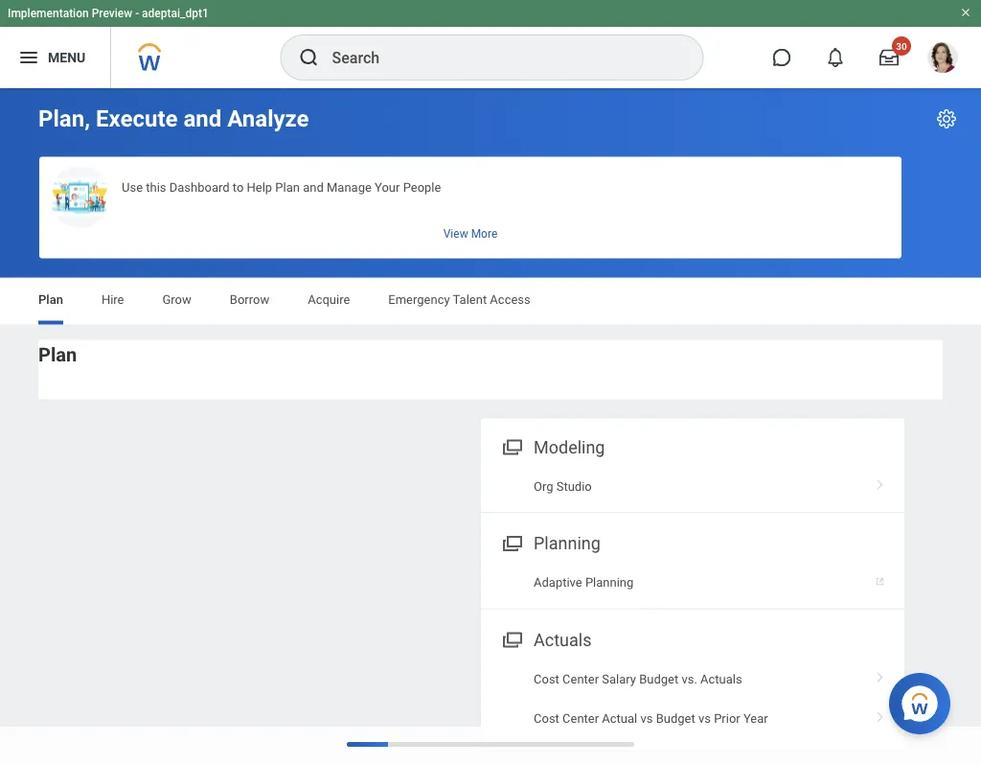 Task type: vqa. For each thing, say whether or not it's contained in the screenshot.
Interested: related to Team
no



Task type: describe. For each thing, give the bounding box(es) containing it.
org studio link
[[481, 467, 905, 506]]

-
[[135, 7, 139, 20]]

justify image
[[17, 46, 40, 69]]

hire
[[102, 292, 124, 307]]

adeptai_dpt1
[[142, 7, 209, 20]]

manage
[[327, 180, 372, 194]]

org
[[534, 479, 554, 493]]

help
[[247, 180, 272, 194]]

0 vertical spatial actuals
[[534, 630, 592, 650]]

chevron right image for org studio
[[869, 472, 894, 491]]

plan inside tab list
[[38, 292, 63, 307]]

your
[[375, 180, 400, 194]]

cost center salary budget vs. actuals link
[[481, 659, 905, 699]]

and inside button
[[303, 180, 324, 194]]

chevron right image
[[869, 665, 894, 684]]

vs.
[[682, 672, 698, 686]]

menu group image for planning
[[499, 529, 524, 555]]

menu group image
[[499, 433, 524, 459]]

ext link image
[[874, 569, 894, 588]]

dashboard
[[169, 180, 230, 194]]

borrow
[[230, 292, 270, 307]]

org studio
[[534, 479, 592, 493]]

adaptive
[[534, 575, 583, 590]]

30 button
[[869, 36, 912, 79]]

tab list inside plan, execute and analyze main content
[[19, 279, 963, 325]]

use
[[122, 180, 143, 194]]

year
[[744, 711, 769, 726]]

cost center salary budget vs. actuals
[[534, 672, 743, 686]]

Search Workday  search field
[[332, 36, 664, 79]]

implementation
[[8, 7, 89, 20]]

center for actual
[[563, 711, 599, 726]]

2 vs from the left
[[699, 711, 711, 726]]

list inside plan, execute and analyze main content
[[481, 659, 905, 739]]

implementation preview -   adeptai_dpt1
[[8, 7, 209, 20]]

acquire
[[308, 292, 350, 307]]

1 vertical spatial planning
[[586, 575, 634, 590]]

grow
[[162, 292, 192, 307]]

actual
[[602, 711, 638, 726]]

30
[[897, 40, 908, 52]]

plan inside button
[[275, 180, 300, 194]]

execute
[[96, 105, 178, 132]]

center for salary
[[563, 672, 599, 686]]

plan, execute and analyze main content
[[0, 88, 982, 765]]



Task type: locate. For each thing, give the bounding box(es) containing it.
budget left vs.
[[640, 672, 679, 686]]

1 vs from the left
[[641, 711, 653, 726]]

0 horizontal spatial vs
[[641, 711, 653, 726]]

planning up adaptive
[[534, 534, 601, 554]]

0 vertical spatial menu group image
[[499, 529, 524, 555]]

planning right adaptive
[[586, 575, 634, 590]]

adaptive planning
[[534, 575, 634, 590]]

studio
[[557, 479, 592, 493]]

search image
[[298, 46, 321, 69]]

chevron right image
[[869, 472, 894, 491], [869, 705, 894, 724]]

cost center actual vs budget vs prior year link
[[481, 699, 905, 739]]

1 vertical spatial and
[[303, 180, 324, 194]]

cost for cost center salary budget vs. actuals
[[534, 672, 560, 686]]

talent
[[453, 292, 487, 307]]

access
[[490, 292, 531, 307]]

menu
[[48, 49, 86, 65]]

modeling
[[534, 437, 605, 457]]

inbox large image
[[880, 48, 899, 67]]

1 vertical spatial actuals
[[701, 672, 743, 686]]

planning
[[534, 534, 601, 554], [586, 575, 634, 590]]

2 menu group image from the top
[[499, 626, 524, 652]]

0 vertical spatial center
[[563, 672, 599, 686]]

2 center from the top
[[563, 711, 599, 726]]

2 cost from the top
[[534, 711, 560, 726]]

chevron right image inside cost center actual vs budget vs prior year 'link'
[[869, 705, 894, 724]]

menu banner
[[0, 0, 982, 88]]

1 chevron right image from the top
[[869, 472, 894, 491]]

1 vertical spatial budget
[[656, 711, 696, 726]]

cost inside cost center actual vs budget vs prior year 'link'
[[534, 711, 560, 726]]

prior
[[714, 711, 741, 726]]

adaptive planning link
[[481, 563, 905, 603]]

list containing cost center salary budget vs. actuals
[[481, 659, 905, 739]]

1 menu group image from the top
[[499, 529, 524, 555]]

center inside 'link'
[[563, 711, 599, 726]]

0 horizontal spatial actuals
[[534, 630, 592, 650]]

center left salary
[[563, 672, 599, 686]]

0 vertical spatial cost
[[534, 672, 560, 686]]

analyze
[[227, 105, 309, 132]]

cost for cost center actual vs budget vs prior year
[[534, 711, 560, 726]]

people
[[403, 180, 441, 194]]

0 vertical spatial plan
[[275, 180, 300, 194]]

1 cost from the top
[[534, 672, 560, 686]]

2 chevron right image from the top
[[869, 705, 894, 724]]

chevron right image for cost center actual vs budget vs prior year
[[869, 705, 894, 724]]

list
[[481, 659, 905, 739]]

1 horizontal spatial and
[[303, 180, 324, 194]]

0 vertical spatial chevron right image
[[869, 472, 894, 491]]

plan, execute and analyze
[[38, 105, 309, 132]]

profile logan mcneil image
[[928, 42, 959, 77]]

salary
[[602, 672, 637, 686]]

actuals inside list
[[701, 672, 743, 686]]

1 vertical spatial plan
[[38, 292, 63, 307]]

0 vertical spatial and
[[184, 105, 222, 132]]

budget inside 'link'
[[656, 711, 696, 726]]

and left analyze
[[184, 105, 222, 132]]

close environment banner image
[[961, 7, 972, 18]]

2 vertical spatial plan
[[38, 344, 77, 366]]

actuals right vs.
[[701, 672, 743, 686]]

emergency talent access
[[389, 292, 531, 307]]

center
[[563, 672, 599, 686], [563, 711, 599, 726]]

configure this page image
[[936, 107, 959, 130]]

menu button
[[0, 27, 110, 88]]

budget down vs.
[[656, 711, 696, 726]]

menu group image for actuals
[[499, 626, 524, 652]]

to
[[233, 180, 244, 194]]

1 horizontal spatial vs
[[699, 711, 711, 726]]

and
[[184, 105, 222, 132], [303, 180, 324, 194]]

and left manage
[[303, 180, 324, 194]]

cost
[[534, 672, 560, 686], [534, 711, 560, 726]]

plan,
[[38, 105, 90, 132]]

use this dashboard to help plan and manage your people
[[122, 180, 441, 194]]

use this dashboard to help plan and manage your people button
[[39, 157, 902, 258]]

vs
[[641, 711, 653, 726], [699, 711, 711, 726]]

chevron right image inside org studio link
[[869, 472, 894, 491]]

cost inside cost center salary budget vs. actuals link
[[534, 672, 560, 686]]

tab list containing plan
[[19, 279, 963, 325]]

this
[[146, 180, 166, 194]]

tab list
[[19, 279, 963, 325]]

actuals
[[534, 630, 592, 650], [701, 672, 743, 686]]

budget
[[640, 672, 679, 686], [656, 711, 696, 726]]

vs left prior
[[699, 711, 711, 726]]

plan
[[275, 180, 300, 194], [38, 292, 63, 307], [38, 344, 77, 366]]

1 vertical spatial chevron right image
[[869, 705, 894, 724]]

cost center actual vs budget vs prior year
[[534, 711, 769, 726]]

menu group image
[[499, 529, 524, 555], [499, 626, 524, 652]]

1 horizontal spatial actuals
[[701, 672, 743, 686]]

notifications large image
[[826, 48, 846, 67]]

cost left salary
[[534, 672, 560, 686]]

0 vertical spatial planning
[[534, 534, 601, 554]]

1 vertical spatial cost
[[534, 711, 560, 726]]

preview
[[92, 7, 132, 20]]

1 vertical spatial menu group image
[[499, 626, 524, 652]]

0 horizontal spatial and
[[184, 105, 222, 132]]

1 vertical spatial center
[[563, 711, 599, 726]]

actuals down adaptive
[[534, 630, 592, 650]]

center left actual
[[563, 711, 599, 726]]

cost left actual
[[534, 711, 560, 726]]

1 center from the top
[[563, 672, 599, 686]]

vs right actual
[[641, 711, 653, 726]]

0 vertical spatial budget
[[640, 672, 679, 686]]

emergency
[[389, 292, 450, 307]]



